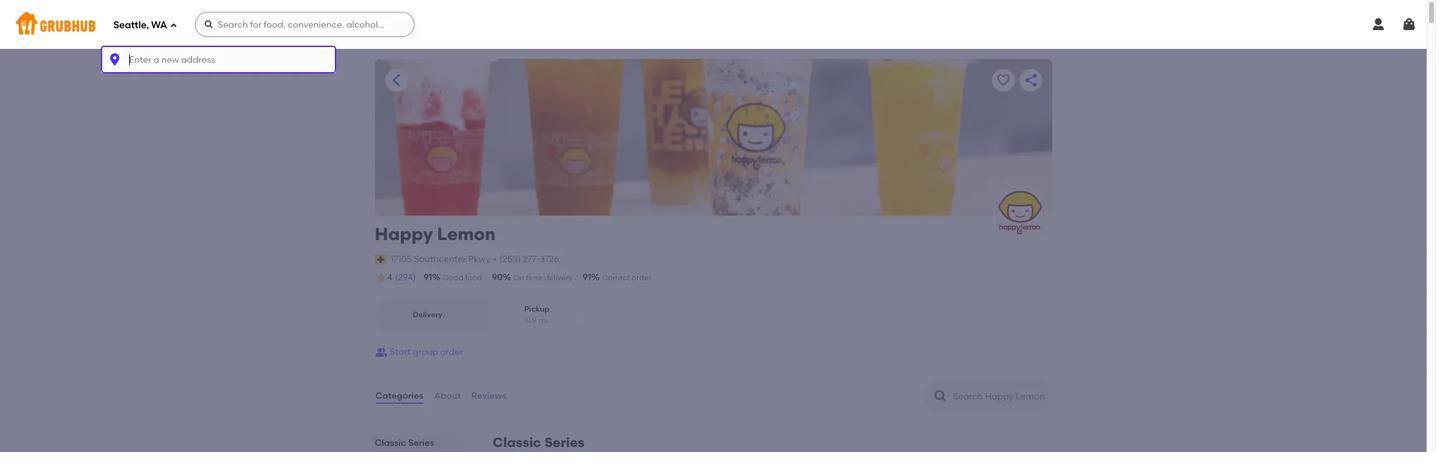 Task type: vqa. For each thing, say whether or not it's contained in the screenshot.
leftmost Classic
yes



Task type: locate. For each thing, give the bounding box(es) containing it.
lemon
[[437, 223, 496, 245]]

correct
[[602, 273, 630, 282]]

classic down reviews button
[[493, 435, 541, 450]]

277-
[[523, 254, 540, 264]]

on time delivery
[[513, 273, 573, 282]]

svg image
[[1371, 17, 1386, 32], [204, 19, 214, 29], [170, 22, 177, 29], [107, 52, 122, 67]]

on
[[513, 273, 524, 282]]

0 horizontal spatial classic series
[[375, 438, 434, 449]]

order
[[632, 273, 652, 282], [440, 347, 463, 357]]

1 horizontal spatial series
[[545, 435, 585, 450]]

order right group
[[440, 347, 463, 357]]

Enter a new address search field
[[101, 46, 336, 74]]

main navigation navigation
[[0, 0, 1436, 452]]

2 91 from the left
[[583, 272, 591, 283]]

good
[[443, 273, 463, 282]]

(253) 277-3726 button
[[499, 253, 559, 266]]

food
[[465, 273, 482, 282]]

classic series
[[493, 435, 585, 450], [375, 438, 434, 449]]

happy lemon
[[375, 223, 496, 245]]

mi
[[539, 316, 548, 325]]

17105 southcenter pkwy button
[[390, 253, 491, 267]]

1 horizontal spatial classic series
[[493, 435, 585, 450]]

series
[[545, 435, 585, 450], [408, 438, 434, 449]]

delivery
[[413, 310, 443, 319]]

classic down the categories button
[[375, 438, 406, 449]]

91 down 17105 southcenter pkwy button
[[424, 272, 432, 283]]

classic inside tab
[[375, 438, 406, 449]]

correct order
[[602, 273, 652, 282]]

0 horizontal spatial order
[[440, 347, 463, 357]]

91
[[424, 272, 432, 283], [583, 272, 591, 283]]

91 right 'delivery'
[[583, 272, 591, 283]]

0 horizontal spatial 91
[[424, 272, 432, 283]]

0 vertical spatial order
[[632, 273, 652, 282]]

svg image down seattle,
[[107, 52, 122, 67]]

share icon image
[[1023, 73, 1038, 88]]

southcenter
[[414, 254, 466, 264]]

happy lemon logo image
[[998, 191, 1042, 235]]

order inside button
[[440, 347, 463, 357]]

svg image left svg icon
[[1371, 17, 1386, 32]]

1 horizontal spatial 91
[[583, 272, 591, 283]]

classic
[[493, 435, 541, 450], [375, 438, 406, 449]]

pickup
[[524, 305, 550, 314]]

start group order button
[[375, 341, 463, 364]]

(294)
[[395, 272, 416, 283]]

91 for correct order
[[583, 272, 591, 283]]

reviews button
[[471, 374, 507, 419]]

Search for food, convenience, alcohol... search field
[[195, 12, 414, 37]]

seattle,
[[114, 19, 149, 30]]

1 horizontal spatial order
[[632, 273, 652, 282]]

delivery
[[544, 273, 573, 282]]

4
[[387, 272, 392, 283]]

0 horizontal spatial classic
[[375, 438, 406, 449]]

1 vertical spatial order
[[440, 347, 463, 357]]

order right correct
[[632, 273, 652, 282]]

option group
[[375, 299, 590, 331]]

0 horizontal spatial series
[[408, 438, 434, 449]]

(253)
[[499, 254, 521, 264]]

1 91 from the left
[[424, 272, 432, 283]]

save this restaurant button
[[992, 69, 1015, 92]]



Task type: describe. For each thing, give the bounding box(es) containing it.
classic series inside tab
[[375, 438, 434, 449]]

90
[[492, 272, 503, 283]]

about button
[[434, 374, 461, 419]]

start group order
[[390, 347, 463, 357]]

wa
[[151, 19, 167, 30]]

3726
[[540, 254, 559, 264]]

happy
[[375, 223, 433, 245]]

group
[[413, 347, 438, 357]]

•
[[493, 254, 497, 264]]

pickup 0.9 mi
[[524, 305, 550, 325]]

classic series tab
[[375, 437, 463, 450]]

svg image right wa
[[170, 22, 177, 29]]

0.9
[[526, 316, 536, 325]]

• (253) 277-3726
[[493, 254, 559, 264]]

1 horizontal spatial classic
[[493, 435, 541, 450]]

17105
[[391, 254, 412, 264]]

svg image up enter a new address search field
[[204, 19, 214, 29]]

option group containing pickup
[[375, 299, 590, 331]]

categories button
[[375, 374, 424, 419]]

people icon image
[[375, 346, 387, 359]]

star icon image
[[375, 272, 387, 284]]

17105 southcenter pkwy
[[391, 254, 490, 264]]

caret left icon image
[[389, 73, 404, 88]]

categories
[[375, 391, 423, 401]]

save this restaurant image
[[996, 73, 1011, 88]]

pkwy
[[468, 254, 490, 264]]

search icon image
[[933, 389, 948, 404]]

about
[[434, 391, 461, 401]]

subscription pass image
[[375, 255, 387, 265]]

good food
[[443, 273, 482, 282]]

time
[[526, 273, 543, 282]]

series inside tab
[[408, 438, 434, 449]]

start
[[390, 347, 411, 357]]

svg image
[[1402, 17, 1417, 32]]

reviews
[[471, 391, 506, 401]]

Search Happy Lemon search field
[[952, 391, 1048, 403]]

seattle, wa
[[114, 19, 167, 30]]

91 for good food
[[424, 272, 432, 283]]



